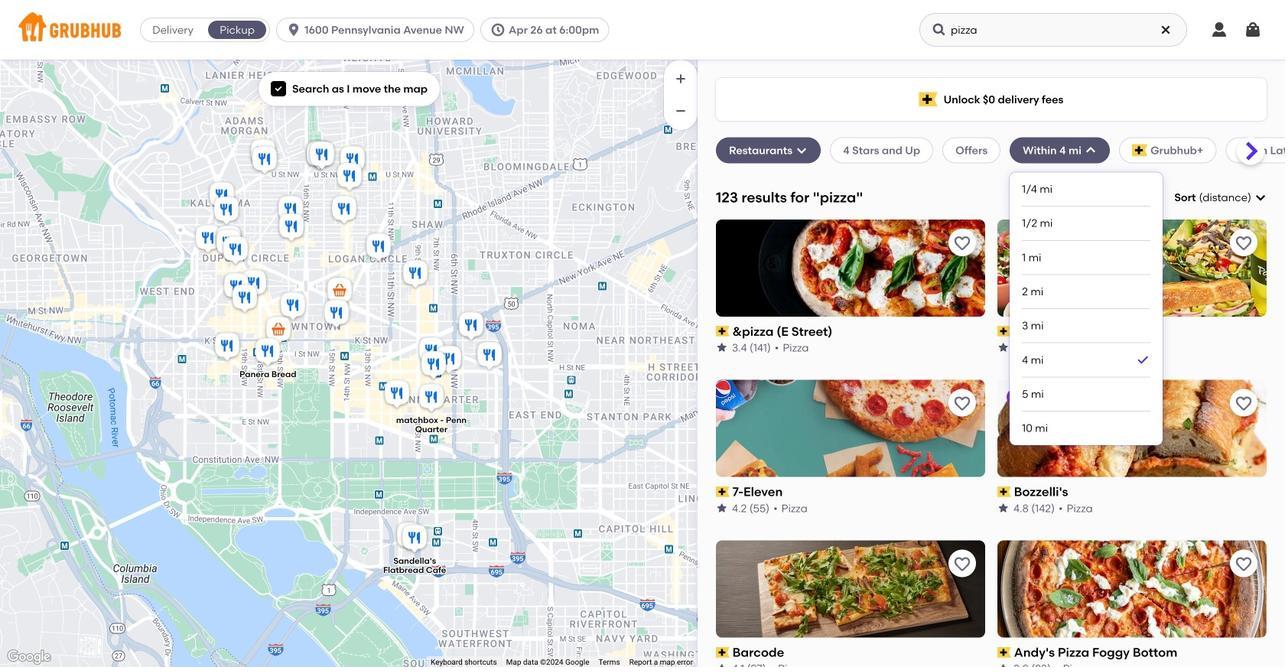 Task type: describe. For each thing, give the bounding box(es) containing it.
panera bread logo image
[[998, 219, 1267, 317]]

bolis wild wings and slices image
[[304, 139, 334, 172]]

vapiano pizza image
[[207, 180, 237, 214]]

sette osteria image
[[329, 194, 360, 227]]

0 vertical spatial subscription pass image
[[716, 326, 730, 337]]

&pizza (e street) image
[[382, 378, 412, 412]]

main navigation navigation
[[0, 0, 1286, 60]]

1 horizontal spatial grubhub plus flag logo image
[[1133, 144, 1148, 156]]

district bites image
[[434, 344, 465, 377]]

bozzelli's image
[[321, 298, 352, 331]]

wiseguy pizza - chinatown image
[[474, 340, 505, 373]]

barcode logo image
[[716, 541, 986, 638]]

check icon image
[[1136, 352, 1151, 368]]

all-purpose shaw image
[[400, 258, 431, 292]]

subscription pass image for star icon corresponding to panera bread logo
[[998, 326, 1011, 337]]

jumbo pizza image
[[337, 144, 368, 178]]

7-eleven logo image
[[716, 380, 986, 477]]

star icon image for &pizza (e street) logo at the top of page
[[716, 342, 729, 354]]

panera bread image
[[253, 336, 283, 370]]

sette osteria- dupont circle image
[[211, 194, 242, 228]]

plus icon image
[[673, 71, 689, 86]]

star icon image for panera bread logo
[[998, 342, 1010, 354]]

matchbox - penn quarter image
[[416, 382, 447, 416]]

dc pizza & kabob image
[[248, 137, 279, 171]]

Search for food, convenience, alcohol... search field
[[920, 13, 1188, 47]]

7 eleven image
[[263, 315, 294, 348]]

dupont pizza image
[[214, 227, 244, 261]]

dc pizza image
[[230, 282, 260, 316]]

pizzeria paradiso image
[[214, 223, 244, 257]]

wawa image
[[324, 275, 355, 309]]

pizza corner image
[[307, 139, 337, 173]]



Task type: locate. For each thing, give the bounding box(es) containing it.
sandella's flatbread cafe image
[[399, 523, 430, 556]]

option
[[1023, 343, 1151, 378]]

90 second pizza (chinatown) image
[[419, 349, 449, 383]]

subscription pass image for barcode logo's star icon
[[716, 647, 730, 658]]

busboys and poets - 450 k image
[[456, 310, 487, 344]]

minus icon image
[[673, 103, 689, 119]]

sbarro image
[[394, 520, 425, 554]]

1 vertical spatial subscription pass image
[[716, 487, 730, 497]]

0 vertical spatial subscription pass image
[[998, 326, 1011, 337]]

list box
[[1023, 173, 1151, 445]]

&pizza (e street) logo image
[[716, 219, 986, 317]]

map region
[[0, 60, 698, 667]]

pizzoli's pizza image
[[363, 231, 394, 265]]

andy's pizza foggy bottom image
[[212, 331, 243, 364]]

2 vertical spatial subscription pass image
[[716, 647, 730, 658]]

pines of florence image
[[221, 271, 252, 305]]

bulldog pizza image
[[416, 335, 447, 369]]

svg image
[[1211, 21, 1229, 39], [1244, 21, 1263, 39], [1160, 24, 1172, 36], [274, 84, 283, 93], [1085, 144, 1097, 156], [1255, 191, 1267, 204]]

boogy & peel image
[[220, 234, 251, 268]]

google image
[[4, 647, 54, 667]]

grubhub plus flag logo image
[[920, 92, 938, 107], [1133, 144, 1148, 156]]

2 vertical spatial subscription pass image
[[998, 647, 1011, 658]]

0 vertical spatial grubhub plus flag logo image
[[920, 92, 938, 107]]

barcode image
[[278, 290, 308, 324]]

star icon image for 7-eleven logo
[[716, 502, 729, 515]]

ozio restaurant & lounge image
[[239, 268, 269, 302]]

None field
[[1175, 190, 1267, 205]]

0 horizontal spatial grubhub plus flag logo image
[[920, 92, 938, 107]]

star icon image for barcode logo
[[716, 663, 729, 667]]

dupont italian kitchen image
[[275, 194, 306, 227]]

certo! image
[[193, 223, 223, 256]]

manny & olga's pizza image
[[334, 161, 365, 194]]

1 vertical spatial subscription pass image
[[998, 487, 1011, 497]]

svg image
[[286, 22, 302, 37], [490, 22, 506, 37], [932, 22, 947, 37], [796, 144, 808, 156]]

trio bistro image
[[276, 211, 307, 245]]

pizza boli's image
[[304, 139, 334, 173]]

1 vertical spatial grubhub plus flag logo image
[[1133, 144, 1148, 156]]

star icon image
[[716, 342, 729, 354], [998, 342, 1010, 354], [716, 502, 729, 515], [998, 502, 1010, 515], [716, 663, 729, 667], [998, 663, 1010, 667]]

subscription pass image
[[716, 326, 730, 337], [998, 487, 1011, 497], [998, 647, 1011, 658]]

subscription pass image
[[998, 326, 1011, 337], [716, 487, 730, 497], [716, 647, 730, 658]]

subscription pass image for star icon for 7-eleven logo
[[716, 487, 730, 497]]

duccini's pizza image
[[249, 144, 280, 178]]



Task type: vqa. For each thing, say whether or not it's contained in the screenshot.
Vegan associated with Veggies
no



